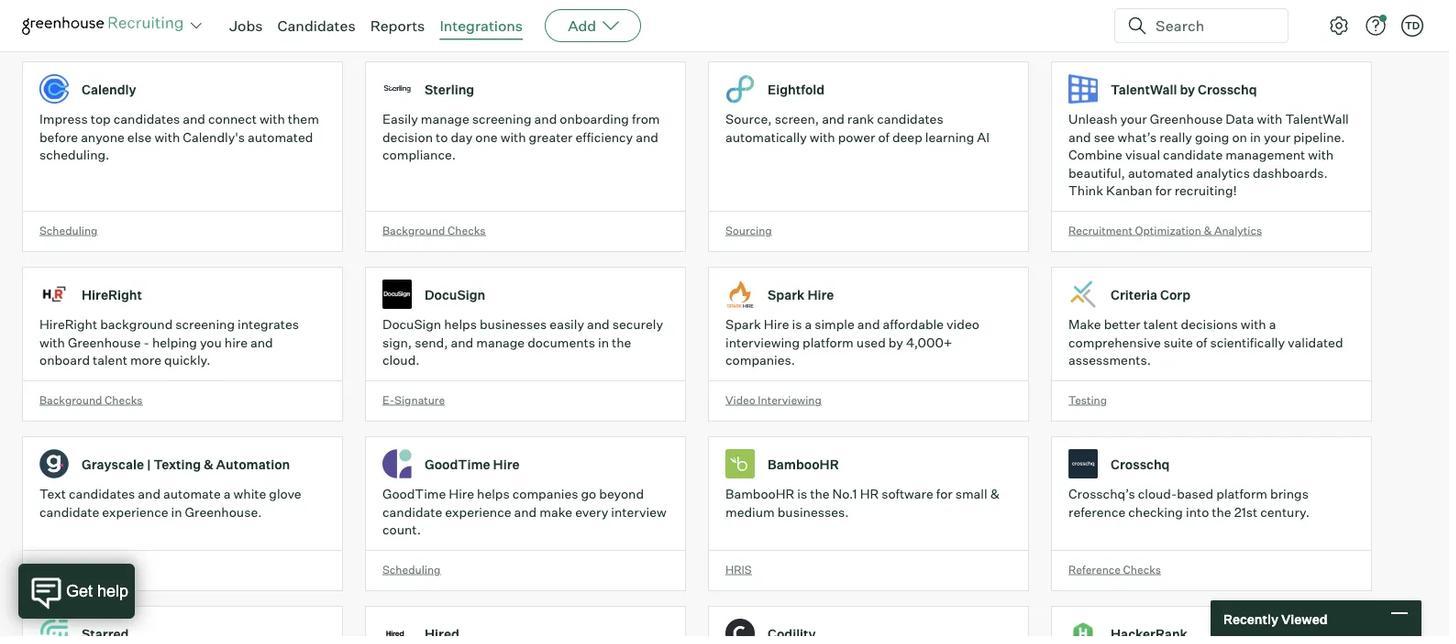 Task type: locate. For each thing, give the bounding box(es) containing it.
2 horizontal spatial candidate
[[1163, 147, 1223, 163]]

the inside 'crosschq's cloud-based platform brings reference checking into the 21st century.'
[[1212, 504, 1232, 520]]

go
[[581, 486, 597, 503]]

0 horizontal spatial manage
[[421, 111, 470, 127]]

platform inside "spark hire is a simple and affordable video interviewing platform used by 4,000+ companies."
[[803, 335, 854, 351]]

1 horizontal spatial screening
[[472, 111, 532, 127]]

0 horizontal spatial in
[[171, 504, 182, 520]]

crosschq's cloud-based platform brings reference checking into the 21st century.
[[1069, 486, 1310, 520]]

0 vertical spatial helps
[[444, 317, 477, 333]]

going
[[1195, 129, 1230, 145]]

0 vertical spatial platform
[[803, 335, 854, 351]]

0 horizontal spatial from
[[298, 28, 326, 44]]

1 vertical spatial checks
[[105, 393, 143, 407]]

manage
[[421, 111, 470, 127], [476, 335, 525, 351]]

background down onboard
[[39, 393, 102, 407]]

sterling
[[425, 81, 475, 97]]

1 vertical spatial for
[[937, 486, 953, 503]]

and right send,
[[451, 335, 474, 351]]

0 horizontal spatial greenhouse
[[68, 335, 141, 351]]

a left simple
[[805, 317, 812, 333]]

your up what's
[[1121, 111, 1148, 127]]

0 horizontal spatial texting
[[95, 563, 134, 577]]

1 horizontal spatial helps
[[477, 486, 510, 503]]

customers
[[352, 28, 416, 44]]

experience inside text candidates and automate a white glove candidate experience in greenhouse.
[[102, 504, 168, 520]]

screening inside easily manage screening and onboarding from decision to day one with greater efficiency and compliance.
[[472, 111, 532, 127]]

1 vertical spatial talent
[[93, 352, 127, 369]]

0 vertical spatial in
[[1250, 129, 1262, 145]]

0 horizontal spatial candidate
[[39, 504, 99, 520]]

platform up 21st
[[1217, 486, 1268, 503]]

source, screen, and rank candidates automatically with power of deep learning ai
[[726, 111, 990, 145]]

1 horizontal spatial greenhouse
[[1150, 111, 1223, 127]]

checks for compliance.
[[448, 224, 486, 237]]

0 horizontal spatial talent
[[93, 352, 127, 369]]

talent left 'more'
[[93, 352, 127, 369]]

candidates up else
[[114, 111, 180, 127]]

hire inside goodtime hire helps companies go beyond candidate experience and make every interview count.
[[449, 486, 474, 503]]

automated down visual
[[1128, 165, 1194, 181]]

small
[[956, 486, 988, 503]]

optimization
[[1135, 224, 1202, 237]]

century.
[[1261, 504, 1310, 520]]

really
[[1160, 129, 1193, 145]]

1 horizontal spatial the
[[810, 486, 830, 503]]

1 horizontal spatial spark
[[768, 287, 805, 303]]

and up 'used'
[[858, 317, 880, 333]]

0 vertical spatial scheduling
[[39, 224, 98, 237]]

and down unleash
[[1069, 129, 1092, 145]]

with right the stack
[[150, 28, 175, 44]]

of for suite
[[1196, 335, 1208, 351]]

day
[[451, 129, 473, 145]]

recently viewed
[[1224, 611, 1328, 627]]

screening for one
[[472, 111, 532, 127]]

white
[[234, 486, 266, 503]]

docusign up send,
[[425, 287, 486, 303]]

manage up the to
[[421, 111, 470, 127]]

with inside make better talent decisions with a comprehensive suite of scientifically validated assessments.
[[1241, 317, 1267, 333]]

integrations.
[[501, 28, 577, 44]]

0 horizontal spatial by
[[889, 335, 904, 351]]

1 horizontal spatial texting
[[154, 456, 201, 472]]

candidates inside source, screen, and rank candidates automatically with power of deep learning ai
[[877, 111, 944, 127]]

by inside "spark hire is a simple and affordable video interviewing platform used by 4,000+ companies."
[[889, 335, 904, 351]]

1 vertical spatial &
[[204, 456, 213, 472]]

0 horizontal spatial scheduling
[[39, 224, 98, 237]]

your up management
[[1264, 129, 1291, 145]]

recruitment optimization & analytics
[[1069, 224, 1263, 237]]

checks down compliance. on the top left of page
[[448, 224, 486, 237]]

hireright for hireright
[[82, 287, 142, 303]]

by
[[1180, 81, 1196, 97], [889, 335, 904, 351]]

and up greater
[[534, 111, 557, 127]]

and inside source, screen, and rank candidates automatically with power of deep learning ai
[[822, 111, 845, 127]]

think
[[1069, 183, 1104, 199]]

scheduling down scheduling.
[[39, 224, 98, 237]]

2 experience from the left
[[445, 504, 511, 520]]

1 vertical spatial background
[[39, 393, 102, 407]]

& up automate
[[204, 456, 213, 472]]

0 horizontal spatial platform
[[803, 335, 854, 351]]

easily
[[383, 111, 418, 127]]

and inside goodtime hire helps companies go beyond candidate experience and make every interview count.
[[514, 504, 537, 520]]

bamboohr inside bamboohr is the no.1 hr software for small & medium businesses.
[[726, 486, 795, 503]]

1 horizontal spatial for
[[1156, 183, 1172, 199]]

1 vertical spatial by
[[889, 335, 904, 351]]

helps inside goodtime hire helps companies go beyond candidate experience and make every interview count.
[[477, 486, 510, 503]]

and
[[183, 111, 205, 127], [534, 111, 557, 127], [822, 111, 845, 127], [636, 129, 659, 145], [1069, 129, 1092, 145], [587, 317, 610, 333], [858, 317, 880, 333], [250, 335, 273, 351], [451, 335, 474, 351], [138, 486, 161, 503], [514, 504, 537, 520]]

scheduling
[[39, 224, 98, 237], [383, 563, 441, 577]]

manage inside easily manage screening and onboarding from decision to day one with greater efficiency and compliance.
[[421, 111, 470, 127]]

your left the tech
[[56, 28, 82, 44]]

1 horizontal spatial talentwall
[[1286, 111, 1349, 127]]

2 vertical spatial &
[[991, 486, 1000, 503]]

goodtime for goodtime hire helps companies go beyond candidate experience and make every interview count.
[[383, 486, 446, 503]]

with down screen,
[[810, 129, 836, 145]]

docusign up sign,
[[383, 317, 441, 333]]

1 horizontal spatial platform
[[1217, 486, 1268, 503]]

hire down goodtime hire
[[449, 486, 474, 503]]

0 vertical spatial spark
[[768, 287, 805, 303]]

with inside easily manage screening and onboarding from decision to day one with greater efficiency and compliance.
[[501, 129, 526, 145]]

talent up "suite"
[[1144, 317, 1179, 333]]

in down automate
[[171, 504, 182, 520]]

talentwall up what's
[[1111, 81, 1178, 97]]

screening inside hireright background screening integrates with greenhouse - helping you hire and onboard talent more quickly.
[[175, 317, 235, 333]]

and right easily
[[587, 317, 610, 333]]

1 horizontal spatial experience
[[445, 504, 511, 520]]

kanban
[[1106, 183, 1153, 199]]

0 vertical spatial background
[[383, 224, 445, 237]]

what's
[[1118, 129, 1157, 145]]

is
[[792, 317, 802, 333], [798, 486, 808, 503]]

hire up simple
[[808, 287, 834, 303]]

0 vertical spatial automated
[[248, 129, 313, 145]]

docusign for docusign
[[425, 287, 486, 303]]

goodtime inside goodtime hire helps companies go beyond candidate experience and make every interview count.
[[383, 486, 446, 503]]

your for build
[[56, 28, 82, 44]]

experience down goodtime hire
[[445, 504, 511, 520]]

experience down |
[[102, 504, 168, 520]]

and inside unleash your greenhouse data with talentwall and see what's really going on in your pipeline. combine visual candidate management with beautiful, automated analytics dashboards. think kanban for recruiting!
[[1069, 129, 1092, 145]]

2 horizontal spatial in
[[1250, 129, 1262, 145]]

1 horizontal spatial automated
[[1128, 165, 1194, 181]]

2 vertical spatial your
[[1264, 129, 1291, 145]]

0 horizontal spatial checks
[[105, 393, 143, 407]]

hire up interviewing
[[764, 317, 789, 333]]

1 horizontal spatial background checks
[[383, 224, 486, 237]]

by up really
[[1180, 81, 1196, 97]]

|
[[147, 456, 151, 472]]

in right documents on the left
[[598, 335, 609, 351]]

from left our on the top left
[[298, 28, 326, 44]]

0 vertical spatial background checks
[[383, 224, 486, 237]]

1 vertical spatial your
[[1121, 111, 1148, 127]]

1 horizontal spatial crosschq
[[1198, 81, 1257, 97]]

integrations link
[[440, 17, 523, 35]]

candidate inside unleash your greenhouse data with talentwall and see what's really going on in your pipeline. combine visual candidate management with beautiful, automated analytics dashboards. think kanban for recruiting!
[[1163, 147, 1223, 163]]

by right 'used'
[[889, 335, 904, 351]]

1 vertical spatial screening
[[175, 317, 235, 333]]

bamboohr
[[768, 456, 839, 472], [726, 486, 795, 503]]

goodtime hire
[[425, 456, 520, 472]]

make
[[540, 504, 573, 520]]

of left deep
[[878, 129, 890, 145]]

connect
[[208, 111, 257, 127]]

0 horizontal spatial experience
[[102, 504, 168, 520]]

background checks down compliance. on the top left of page
[[383, 224, 486, 237]]

candidate up count.
[[383, 504, 442, 520]]

checks down 'more'
[[105, 393, 143, 407]]

1 vertical spatial manage
[[476, 335, 525, 351]]

1 vertical spatial the
[[810, 486, 830, 503]]

is inside bamboohr is the no.1 hr software for small & medium businesses.
[[798, 486, 808, 503]]

hireright inside hireright background screening integrates with greenhouse - helping you hire and onboard talent more quickly.
[[39, 317, 97, 333]]

and left rank
[[822, 111, 845, 127]]

1 vertical spatial platform
[[1217, 486, 1268, 503]]

0 vertical spatial crosschq
[[1198, 81, 1257, 97]]

helps up send,
[[444, 317, 477, 333]]

automated inside unleash your greenhouse data with talentwall and see what's really going on in your pipeline. combine visual candidate management with beautiful, automated analytics dashboards. think kanban for recruiting!
[[1128, 165, 1194, 181]]

selecting
[[240, 28, 295, 44]]

1 horizontal spatial checks
[[448, 224, 486, 237]]

spark for spark hire is a simple and affordable video interviewing platform used by 4,000+ companies.
[[726, 317, 761, 333]]

checks right reference
[[1124, 563, 1162, 577]]

hire for goodtime hire helps companies go beyond candidate experience and make every interview count.
[[449, 486, 474, 503]]

talent inside make better talent decisions with a comprehensive suite of scientifically validated assessments.
[[1144, 317, 1179, 333]]

candidates down grayscale
[[69, 486, 135, 503]]

1 horizontal spatial your
[[1121, 111, 1148, 127]]

1 vertical spatial texting
[[95, 563, 134, 577]]

with up scientifically
[[1241, 317, 1267, 333]]

docusign inside the docusign helps businesses easily and securely sign, send, and manage documents in the cloud.
[[383, 317, 441, 333]]

for inside unleash your greenhouse data with talentwall and see what's really going on in your pipeline. combine visual candidate management with beautiful, automated analytics dashboards. think kanban for recruiting!
[[1156, 183, 1172, 199]]

texting right "candidate"
[[95, 563, 134, 577]]

a up scientifically
[[1270, 317, 1277, 333]]

integrates
[[238, 317, 299, 333]]

medium
[[726, 504, 775, 520]]

0 horizontal spatial for
[[937, 486, 953, 503]]

every
[[575, 504, 609, 520]]

in right on
[[1250, 129, 1262, 145]]

them
[[288, 111, 319, 127]]

2 vertical spatial the
[[1212, 504, 1232, 520]]

with right one
[[501, 129, 526, 145]]

0 vertical spatial checks
[[448, 224, 486, 237]]

hireright for hireright background screening integrates with greenhouse - helping you hire and onboard talent more quickly.
[[39, 317, 97, 333]]

& right 'small'
[[991, 486, 1000, 503]]

visual
[[1126, 147, 1161, 163]]

cloud-
[[1138, 486, 1177, 503]]

talentwall inside unleash your greenhouse data with talentwall and see what's really going on in your pipeline. combine visual candidate management with beautiful, automated analytics dashboards. think kanban for recruiting!
[[1286, 111, 1349, 127]]

0 horizontal spatial &
[[204, 456, 213, 472]]

candidate down really
[[1163, 147, 1223, 163]]

corp
[[1161, 287, 1191, 303]]

and up calendly's
[[183, 111, 205, 127]]

the inside bamboohr is the no.1 hr software for small & medium businesses.
[[810, 486, 830, 503]]

for right kanban
[[1156, 183, 1172, 199]]

screening up you
[[175, 317, 235, 333]]

you
[[200, 335, 222, 351]]

docusign for docusign helps businesses easily and securely sign, send, and manage documents in the cloud.
[[383, 317, 441, 333]]

hire inside "spark hire is a simple and affordable video interviewing platform used by 4,000+ companies."
[[764, 317, 789, 333]]

1 horizontal spatial of
[[1196, 335, 1208, 351]]

cloud.
[[383, 352, 420, 369]]

candidate texting
[[39, 563, 134, 577]]

your
[[56, 28, 82, 44], [1121, 111, 1148, 127], [1264, 129, 1291, 145]]

background down compliance. on the top left of page
[[383, 224, 445, 237]]

background checks
[[383, 224, 486, 237], [39, 393, 143, 407]]

0 horizontal spatial screening
[[175, 317, 235, 333]]

send,
[[415, 335, 448, 351]]

grayscale
[[82, 456, 144, 472]]

better
[[1104, 317, 1141, 333]]

power
[[838, 129, 876, 145]]

with up onboard
[[39, 335, 65, 351]]

helping
[[152, 335, 197, 351]]

0 vertical spatial goodtime
[[425, 456, 491, 472]]

0 vertical spatial greenhouse
[[1150, 111, 1223, 127]]

2 horizontal spatial the
[[1212, 504, 1232, 520]]

texting right |
[[154, 456, 201, 472]]

hire up companies
[[493, 456, 520, 472]]

0 horizontal spatial of
[[878, 129, 890, 145]]

1 horizontal spatial talent
[[1144, 317, 1179, 333]]

0 vertical spatial &
[[1204, 224, 1212, 237]]

scientifically
[[1211, 335, 1285, 351]]

text candidates and automate a white glove candidate experience in greenhouse.
[[39, 486, 301, 520]]

analytics
[[1197, 165, 1250, 181]]

1 horizontal spatial &
[[991, 486, 1000, 503]]

for left 'small'
[[937, 486, 953, 503]]

0 vertical spatial by
[[1180, 81, 1196, 97]]

spark for spark hire
[[768, 287, 805, 303]]

manage inside the docusign helps businesses easily and securely sign, send, and manage documents in the cloud.
[[476, 335, 525, 351]]

a inside text candidates and automate a white glove candidate experience in greenhouse.
[[224, 486, 231, 503]]

1 vertical spatial background checks
[[39, 393, 143, 407]]

bamboohr up medium
[[726, 486, 795, 503]]

and inside hireright background screening integrates with greenhouse - helping you hire and onboard talent more quickly.
[[250, 335, 273, 351]]

1 experience from the left
[[102, 504, 168, 520]]

of down decisions
[[1196, 335, 1208, 351]]

calendly
[[82, 81, 136, 97]]

1 vertical spatial is
[[798, 486, 808, 503]]

hireright up background
[[82, 287, 142, 303]]

0 horizontal spatial spark
[[726, 317, 761, 333]]

to
[[436, 129, 448, 145]]

greenhouse down background
[[68, 335, 141, 351]]

recently
[[1224, 611, 1279, 627]]

& left analytics in the top of the page
[[1204, 224, 1212, 237]]

0 vertical spatial from
[[298, 28, 326, 44]]

compliance.
[[383, 147, 456, 163]]

platform
[[803, 335, 854, 351], [1217, 486, 1268, 503]]

0 horizontal spatial automated
[[248, 129, 313, 145]]

based
[[1177, 486, 1214, 503]]

0 vertical spatial talent
[[1144, 317, 1179, 333]]

background
[[383, 224, 445, 237], [39, 393, 102, 407]]

1 vertical spatial spark
[[726, 317, 761, 333]]

the up businesses. on the right bottom of the page
[[810, 486, 830, 503]]

0 horizontal spatial background
[[39, 393, 102, 407]]

0 horizontal spatial a
[[224, 486, 231, 503]]

1 horizontal spatial candidate
[[383, 504, 442, 520]]

greenhouse inside hireright background screening integrates with greenhouse - helping you hire and onboard talent more quickly.
[[68, 335, 141, 351]]

1 vertical spatial greenhouse
[[68, 335, 141, 351]]

in inside the docusign helps businesses easily and securely sign, send, and manage documents in the cloud.
[[598, 335, 609, 351]]

checking
[[1129, 504, 1184, 520]]

candidate down text
[[39, 504, 99, 520]]

a up greenhouse. on the bottom
[[224, 486, 231, 503]]

and down |
[[138, 486, 161, 503]]

bamboohr for bamboohr
[[768, 456, 839, 472]]

0 vertical spatial manage
[[421, 111, 470, 127]]

1 vertical spatial of
[[1196, 335, 1208, 351]]

hireright up onboard
[[39, 317, 97, 333]]

docusign
[[425, 287, 486, 303], [383, 317, 441, 333]]

1 horizontal spatial scheduling
[[383, 563, 441, 577]]

td button
[[1398, 11, 1428, 40]]

spark inside "spark hire is a simple and affordable video interviewing platform used by 4,000+ companies."
[[726, 317, 761, 333]]

talentwall up pipeline.
[[1286, 111, 1349, 127]]

0 vertical spatial your
[[56, 28, 82, 44]]

greenhouse inside unleash your greenhouse data with talentwall and see what's really going on in your pipeline. combine visual candidate management with beautiful, automated analytics dashboards. think kanban for recruiting!
[[1150, 111, 1223, 127]]

crosschq up cloud-
[[1111, 456, 1170, 472]]

0 horizontal spatial background checks
[[39, 393, 143, 407]]

0 horizontal spatial the
[[612, 335, 632, 351]]

background checks down onboard
[[39, 393, 143, 407]]

scheduling down count.
[[383, 563, 441, 577]]

1 horizontal spatial in
[[598, 335, 609, 351]]

1 horizontal spatial a
[[805, 317, 812, 333]]

screening up one
[[472, 111, 532, 127]]

the down the securely
[[612, 335, 632, 351]]

of inside make better talent decisions with a comprehensive suite of scientifically validated assessments.
[[1196, 335, 1208, 351]]

with right else
[[154, 129, 180, 145]]

manage down businesses
[[476, 335, 525, 351]]

hire for spark hire
[[808, 287, 834, 303]]

0 vertical spatial talentwall
[[1111, 81, 1178, 97]]

goodtime down signature
[[425, 456, 491, 472]]

platform inside 'crosschq's cloud-based platform brings reference checking into the 21st century.'
[[1217, 486, 1268, 503]]

automated down them at the top left
[[248, 129, 313, 145]]

&
[[1204, 224, 1212, 237], [204, 456, 213, 472], [991, 486, 1000, 503]]

is up businesses. on the right bottom of the page
[[798, 486, 808, 503]]

the right into
[[1212, 504, 1232, 520]]

1 horizontal spatial manage
[[476, 335, 525, 351]]

candidates
[[278, 17, 356, 35]]

candidates up deep
[[877, 111, 944, 127]]

bamboohr up businesses. on the right bottom of the page
[[768, 456, 839, 472]]

1 horizontal spatial background
[[383, 224, 445, 237]]

0 vertical spatial docusign
[[425, 287, 486, 303]]

background for hireright background screening integrates with greenhouse - helping you hire and onboard talent more quickly.
[[39, 393, 102, 407]]

your for unleash
[[1121, 111, 1148, 127]]

candidates inside impress top candidates and connect with them before anyone else with calendly's automated scheduling.
[[114, 111, 180, 127]]

crosschq up data at the top right
[[1198, 81, 1257, 97]]

experience
[[102, 504, 168, 520], [445, 504, 511, 520]]

video
[[726, 393, 756, 407]]

bamboohr for bamboohr is the no.1 hr software for small & medium businesses.
[[726, 486, 795, 503]]

0 vertical spatial the
[[612, 335, 632, 351]]

greenhouse up really
[[1150, 111, 1223, 127]]

helps down goodtime hire
[[477, 486, 510, 503]]

and down companies
[[514, 504, 537, 520]]

companies
[[513, 486, 578, 503]]

of inside source, screen, and rank candidates automatically with power of deep learning ai
[[878, 129, 890, 145]]

0 vertical spatial of
[[878, 129, 890, 145]]

0 horizontal spatial helps
[[444, 317, 477, 333]]

is down spark hire
[[792, 317, 802, 333]]

1 vertical spatial scheduling
[[383, 563, 441, 577]]

from up the 'efficiency'
[[632, 111, 660, 127]]

decision
[[383, 129, 433, 145]]

and down integrates at the left of page
[[250, 335, 273, 351]]

in inside text candidates and automate a white glove candidate experience in greenhouse.
[[171, 504, 182, 520]]

for inside bamboohr is the no.1 hr software for small & medium businesses.
[[937, 486, 953, 503]]

1 vertical spatial automated
[[1128, 165, 1194, 181]]

platform down simple
[[803, 335, 854, 351]]

screening
[[472, 111, 532, 127], [175, 317, 235, 333]]

goodtime up count.
[[383, 486, 446, 503]]

2 horizontal spatial checks
[[1124, 563, 1162, 577]]

0 vertical spatial is
[[792, 317, 802, 333]]

jobs link
[[229, 17, 263, 35]]

2 horizontal spatial a
[[1270, 317, 1277, 333]]

and right the 'efficiency'
[[636, 129, 659, 145]]

for
[[1156, 183, 1172, 199], [937, 486, 953, 503]]



Task type: vqa. For each thing, say whether or not it's contained in the screenshot.


Task type: describe. For each thing, give the bounding box(es) containing it.
talent inside hireright background screening integrates with greenhouse - helping you hire and onboard talent more quickly.
[[93, 352, 127, 369]]

combine
[[1069, 147, 1123, 163]]

and inside text candidates and automate a white glove candidate experience in greenhouse.
[[138, 486, 161, 503]]

Top navigation search text field
[[1149, 7, 1277, 44]]

sign,
[[383, 335, 412, 351]]

0 vertical spatial texting
[[154, 456, 201, 472]]

background
[[100, 317, 173, 333]]

text
[[39, 486, 66, 503]]

learning
[[926, 129, 975, 145]]

in inside unleash your greenhouse data with talentwall and see what's really going on in your pipeline. combine visual candidate management with beautiful, automated analytics dashboards. think kanban for recruiting!
[[1250, 129, 1262, 145]]

our
[[329, 28, 349, 44]]

reports
[[370, 17, 425, 35]]

with inside hireright background screening integrates with greenhouse - helping you hire and onboard talent more quickly.
[[39, 335, 65, 351]]

screening for hire
[[175, 317, 235, 333]]

goodtime for goodtime hire
[[425, 456, 491, 472]]

switch applications element
[[185, 15, 207, 37]]

hire for goodtime hire
[[493, 456, 520, 472]]

rank
[[848, 111, 875, 127]]

and inside "spark hire is a simple and affordable video interviewing platform used by 4,000+ companies."
[[858, 317, 880, 333]]

tech
[[85, 28, 112, 44]]

recruiting!
[[1175, 183, 1238, 199]]

background checks for easily manage screening and onboarding from decision to day one with greater efficiency and compliance.
[[383, 224, 486, 237]]

top
[[91, 111, 111, 127]]

candidate
[[39, 563, 92, 577]]

candidate inside text candidates and automate a white glove candidate experience in greenhouse.
[[39, 504, 99, 520]]

deep
[[893, 129, 923, 145]]

& inside bamboohr is the no.1 hr software for small & medium businesses.
[[991, 486, 1000, 503]]

recruitment
[[1069, 224, 1133, 237]]

beyond
[[599, 486, 644, 503]]

dashboards.
[[1253, 165, 1328, 181]]

stack
[[114, 28, 147, 44]]

assessments.
[[1069, 352, 1151, 369]]

build
[[22, 28, 53, 44]]

td button
[[1402, 15, 1424, 37]]

hire
[[225, 335, 248, 351]]

onboard
[[39, 352, 90, 369]]

decisions
[[1181, 317, 1238, 333]]

0 horizontal spatial crosschq
[[1111, 456, 1170, 472]]

reference
[[1069, 504, 1126, 520]]

automatically
[[726, 129, 807, 145]]

0 horizontal spatial talentwall
[[1111, 81, 1178, 97]]

e-
[[383, 393, 395, 407]]

hire for spark hire is a simple and affordable video interviewing platform used by 4,000+ companies.
[[764, 317, 789, 333]]

data
[[1226, 111, 1255, 127]]

on
[[1233, 129, 1248, 145]]

video interviewing
[[726, 393, 822, 407]]

video
[[947, 317, 980, 333]]

a inside make better talent decisions with a comprehensive suite of scientifically validated assessments.
[[1270, 317, 1277, 333]]

and inside impress top candidates and connect with them before anyone else with calendly's automated scheduling.
[[183, 111, 205, 127]]

with down pipeline.
[[1309, 147, 1334, 163]]

documents
[[528, 335, 595, 351]]

is inside "spark hire is a simple and affordable video interviewing platform used by 4,000+ companies."
[[792, 317, 802, 333]]

management
[[1226, 147, 1306, 163]]

add
[[568, 17, 597, 35]]

the inside the docusign helps businesses easily and securely sign, send, and manage documents in the cloud.
[[612, 335, 632, 351]]

unleash your greenhouse data with talentwall and see what's really going on in your pipeline. combine visual candidate management with beautiful, automated analytics dashboards. think kanban for recruiting!
[[1069, 111, 1349, 199]]

interviewing
[[726, 335, 800, 351]]

else
[[127, 129, 152, 145]]

onboarding
[[560, 111, 629, 127]]

switch applications image
[[189, 17, 204, 35]]

checks for quickly.
[[105, 393, 143, 407]]

efficiency
[[576, 129, 633, 145]]

businesses.
[[778, 504, 849, 520]]

make better talent decisions with a comprehensive suite of scientifically validated assessments.
[[1069, 317, 1344, 369]]

securely
[[613, 317, 663, 333]]

4,000+
[[906, 335, 953, 351]]

candidate inside goodtime hire helps companies go beyond candidate experience and make every interview count.
[[383, 504, 442, 520]]

hireright background screening integrates with greenhouse - helping you hire and onboard talent more quickly.
[[39, 317, 299, 369]]

crosschq's
[[1069, 486, 1136, 503]]

e-signature
[[383, 393, 445, 407]]

popular
[[452, 28, 498, 44]]

grayscale | texting & automation
[[82, 456, 290, 472]]

greater
[[529, 129, 573, 145]]

comprehensive
[[1069, 335, 1161, 351]]

before
[[39, 129, 78, 145]]

reports link
[[370, 17, 425, 35]]

with left them at the top left
[[260, 111, 285, 127]]

see
[[1094, 129, 1115, 145]]

interviewing
[[758, 393, 822, 407]]

hr
[[860, 486, 879, 503]]

with right data at the top right
[[1257, 111, 1283, 127]]

helps inside the docusign helps businesses easily and securely sign, send, and manage documents in the cloud.
[[444, 317, 477, 333]]

21st
[[1235, 504, 1258, 520]]

viewed
[[1282, 611, 1328, 627]]

easily manage screening and onboarding from decision to day one with greater efficiency and compliance.
[[383, 111, 660, 163]]

configure image
[[1329, 15, 1351, 37]]

criteria
[[1111, 287, 1158, 303]]

sourcing
[[726, 224, 772, 237]]

background checks for hireright background screening integrates with greenhouse - helping you hire and onboard talent more quickly.
[[39, 393, 143, 407]]

hris
[[726, 563, 752, 577]]

easily
[[550, 317, 584, 333]]

suite
[[1164, 335, 1194, 351]]

2 horizontal spatial &
[[1204, 224, 1212, 237]]

2 vertical spatial checks
[[1124, 563, 1162, 577]]

used
[[857, 335, 886, 351]]

a inside "spark hire is a simple and affordable video interviewing platform used by 4,000+ companies."
[[805, 317, 812, 333]]

companies.
[[726, 352, 796, 369]]

from inside easily manage screening and onboarding from decision to day one with greater efficiency and compliance.
[[632, 111, 660, 127]]

no.1
[[833, 486, 858, 503]]

interview
[[611, 504, 667, 520]]

experience inside goodtime hire helps companies go beyond candidate experience and make every interview count.
[[445, 504, 511, 520]]

goodtime hire helps companies go beyond candidate experience and make every interview count.
[[383, 486, 667, 538]]

calendly's
[[183, 129, 245, 145]]

spark hire is a simple and affordable video interviewing platform used by 4,000+ companies.
[[726, 317, 980, 369]]

build your tech stack with guidance, selecting from our customers most popular integrations.
[[22, 28, 577, 44]]

source,
[[726, 111, 772, 127]]

candidates inside text candidates and automate a white glove candidate experience in greenhouse.
[[69, 486, 135, 503]]

quickly.
[[164, 352, 211, 369]]

of for power
[[878, 129, 890, 145]]

background for easily manage screening and onboarding from decision to day one with greater efficiency and compliance.
[[383, 224, 445, 237]]

automation
[[216, 456, 290, 472]]

scheduling for goodtime hire helps companies go beyond candidate experience and make every interview count.
[[383, 563, 441, 577]]

affordable
[[883, 317, 944, 333]]

automated inside impress top candidates and connect with them before anyone else with calendly's automated scheduling.
[[248, 129, 313, 145]]

scheduling for impress top candidates and connect with them before anyone else with calendly's automated scheduling.
[[39, 224, 98, 237]]

with inside source, screen, and rank candidates automatically with power of deep learning ai
[[810, 129, 836, 145]]

-
[[144, 335, 149, 351]]

businesses
[[480, 317, 547, 333]]



